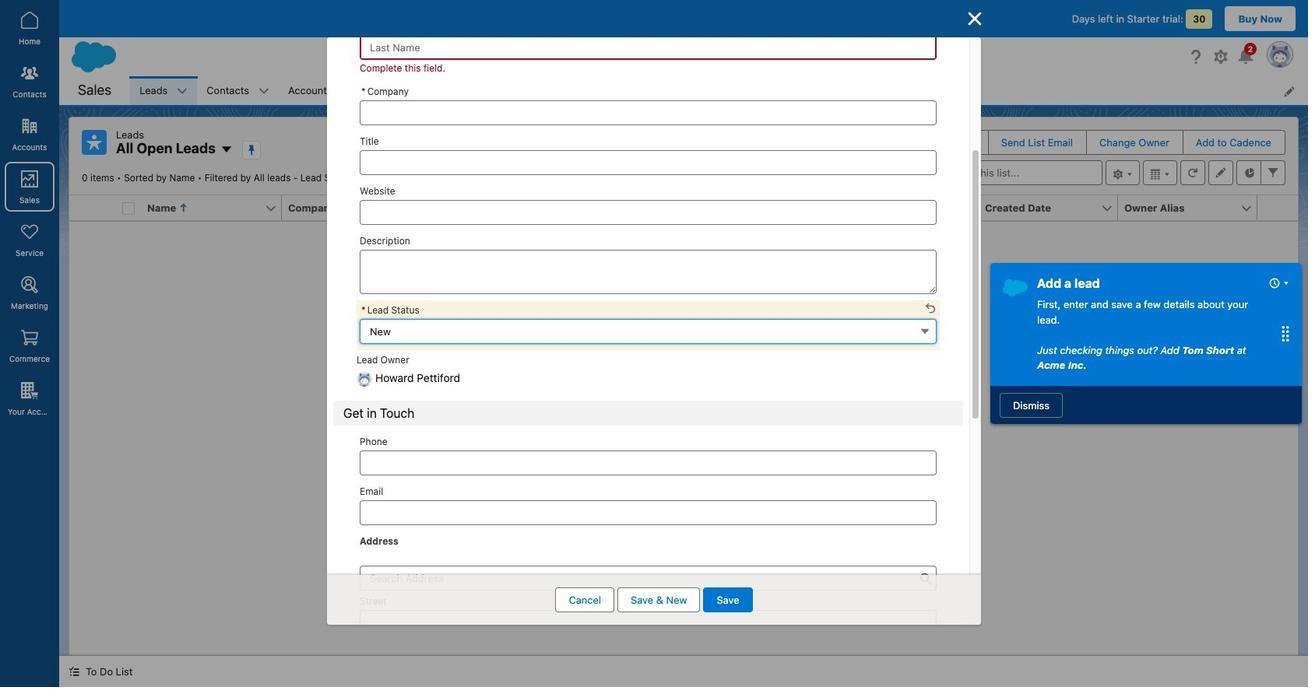 Task type: vqa. For each thing, say whether or not it's contained in the screenshot.
Setup Tree 'Tree'
no



Task type: describe. For each thing, give the bounding box(es) containing it.
status inside all open leads|leads|list view element
[[446, 332, 922, 519]]

1 list item from the left
[[130, 76, 197, 105]]

email element
[[700, 196, 849, 221]]

action image
[[1258, 196, 1299, 220]]

company element
[[282, 196, 431, 221]]

5 list item from the left
[[723, 76, 784, 105]]

all open leads|leads|list view element
[[69, 117, 1299, 657]]

4 list item from the left
[[362, 76, 465, 105]]

3 list item from the left
[[279, 76, 362, 105]]

inverse image
[[966, 9, 985, 28]]

list view controls image
[[1106, 160, 1140, 185]]

state/province element
[[421, 196, 570, 221]]



Task type: locate. For each thing, give the bounding box(es) containing it.
item number element
[[69, 196, 116, 221]]

Lead Status - Current Selection: New button
[[360, 319, 937, 344]]

2 list item from the left
[[197, 76, 279, 105]]

name element
[[141, 196, 291, 221]]

text default image
[[69, 667, 79, 678]]

list item
[[130, 76, 197, 105], [197, 76, 279, 105], [279, 76, 362, 105], [362, 76, 465, 105], [723, 76, 784, 105]]

cell inside all open leads|leads|list view element
[[116, 196, 141, 221]]

lead status element
[[840, 196, 989, 221]]

None text field
[[360, 100, 937, 125], [360, 150, 937, 175], [360, 200, 937, 225], [360, 451, 937, 476], [360, 100, 937, 125], [360, 150, 937, 175], [360, 200, 937, 225], [360, 451, 937, 476]]

select list display image
[[1144, 160, 1178, 185]]

created date element
[[979, 196, 1128, 221]]

item number image
[[69, 196, 116, 220]]

action element
[[1258, 196, 1299, 221]]

phone element
[[561, 196, 710, 221]]

all open leads status
[[82, 172, 362, 184]]

cell
[[116, 196, 141, 221]]

status
[[446, 332, 922, 519]]

list
[[130, 76, 1309, 105]]

owner alias element
[[1119, 196, 1267, 221]]

None text field
[[360, 250, 937, 294], [360, 501, 937, 526], [360, 250, 937, 294], [360, 501, 937, 526]]

Search All Open Leads list view. search field
[[916, 160, 1103, 185]]

Last Name text field
[[360, 35, 937, 60]]



